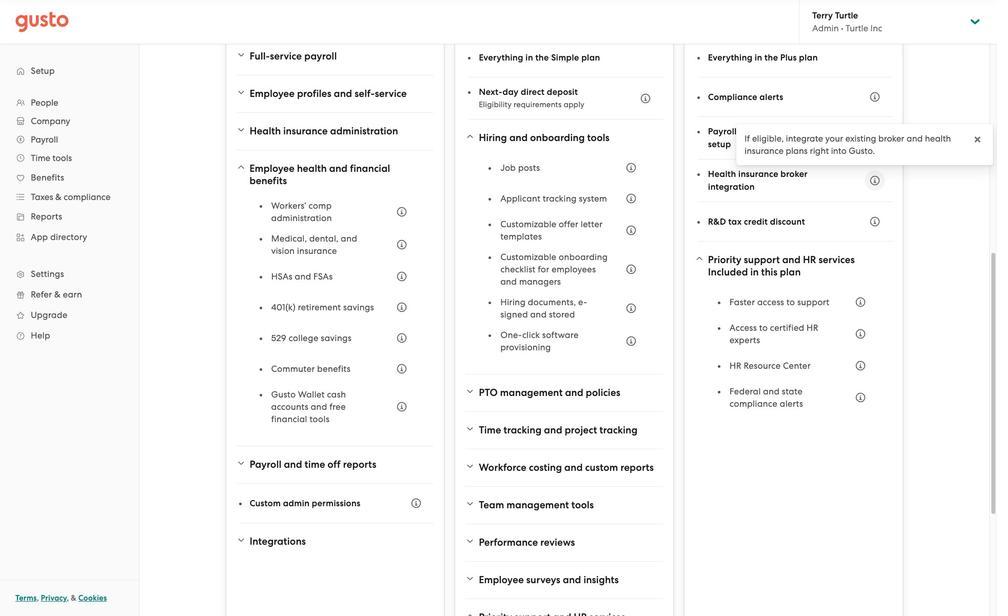 Task type: describe. For each thing, give the bounding box(es) containing it.
1 vertical spatial support
[[797, 297, 829, 307]]

inc
[[871, 23, 882, 33]]

app directory link
[[10, 228, 128, 246]]

employee surveys and insights
[[479, 574, 619, 586]]

plans
[[786, 146, 808, 156]]

in for simple
[[525, 52, 533, 63]]

and inside customizable onboarding checklist for employees and managers
[[500, 277, 517, 287]]

refer & earn
[[31, 289, 82, 300]]

hr resource center
[[730, 361, 811, 371]]

health insurance administration
[[250, 125, 398, 137]]

list containing faster access to support
[[718, 291, 872, 418]]

stored
[[549, 309, 575, 320]]

reports for payroll and time off reports
[[343, 459, 376, 471]]

access
[[757, 297, 784, 307]]

savings for 401(k) retirement savings
[[343, 302, 374, 313]]

off
[[328, 459, 341, 471]]

and inside medical, dental, and vision insurance
[[341, 233, 357, 244]]

and inside priority support and hr services included in this plan
[[782, 254, 801, 266]]

pto management and policies button
[[466, 381, 663, 405]]

fsas
[[313, 271, 333, 282]]

in for plus
[[755, 52, 762, 63]]

financial inside employee health and financial benefits
[[350, 163, 390, 174]]

broker inside if eligible, integrate your existing broker and health insurance plans right into gusto.
[[878, 133, 904, 144]]

everything for everything in the simple plan
[[479, 52, 523, 63]]

hiring documents, e- signed and stored
[[500, 297, 587, 320]]

college
[[289, 333, 318, 343]]

insurance inside if eligible, integrate your existing broker and health insurance plans right into gusto.
[[745, 146, 784, 156]]

team
[[479, 499, 504, 511]]

center
[[783, 361, 811, 371]]

terry
[[812, 10, 833, 21]]

savings for 529 college savings
[[321, 333, 352, 343]]

hr for and
[[803, 254, 816, 266]]

pto management and policies
[[479, 387, 620, 399]]

workforce costing and custom reports button
[[466, 456, 663, 480]]

& for earn
[[54, 289, 61, 300]]

terry turtle admin • turtle inc
[[812, 10, 882, 33]]

1 , from the left
[[37, 594, 39, 603]]

list containing job posts
[[489, 157, 642, 362]]

migration
[[739, 126, 780, 137]]

admin
[[283, 498, 310, 509]]

the for simple
[[535, 52, 549, 63]]

requirements
[[514, 100, 562, 109]]

and inside federal and state compliance alerts
[[763, 386, 780, 397]]

administration for insurance
[[330, 125, 398, 137]]

setup
[[708, 139, 731, 150]]

templates
[[500, 231, 542, 242]]

plan for everything in the plus plan
[[799, 52, 818, 63]]

onboarding inside customizable onboarding checklist for employees and managers
[[559, 252, 608, 262]]

retirement
[[298, 302, 341, 313]]

admin
[[812, 23, 839, 33]]

alerts inside federal and state compliance alerts
[[780, 399, 803, 409]]

provisioning
[[500, 342, 551, 353]]

into
[[831, 146, 847, 156]]

taxes
[[31, 192, 53, 202]]

people
[[31, 98, 58, 108]]

cookies
[[78, 594, 107, 603]]

services
[[819, 254, 855, 266]]

1 horizontal spatial benefits
[[317, 364, 351, 374]]

plus
[[780, 52, 797, 63]]

0 vertical spatial turtle
[[835, 10, 858, 21]]

and inside payroll migration and account setup
[[782, 126, 798, 137]]

terms link
[[15, 594, 37, 603]]

2 vertical spatial &
[[71, 594, 76, 603]]

experts
[[730, 335, 760, 345]]

eligibility
[[479, 100, 512, 109]]

payroll for payroll and time off reports
[[250, 459, 281, 471]]

costing
[[529, 462, 562, 474]]

faster
[[730, 297, 755, 307]]

one-click software provisioning
[[500, 330, 579, 353]]

commuter
[[271, 364, 315, 374]]

gusto
[[271, 390, 296, 400]]

offer
[[559, 219, 578, 229]]

if
[[745, 133, 750, 144]]

employee surveys and insights button
[[466, 568, 663, 593]]

existing
[[845, 133, 876, 144]]

company button
[[10, 112, 128, 130]]

integrate
[[786, 133, 823, 144]]

employee profiles and self-service
[[250, 88, 407, 100]]

employee for employee profiles and self-service
[[250, 88, 295, 100]]

r&d
[[708, 216, 726, 227]]

and inside time tracking and project tracking dropdown button
[[544, 424, 562, 436]]

& for compliance
[[55, 192, 62, 202]]

time tracking and project tracking
[[479, 424, 638, 436]]

custom
[[250, 498, 281, 509]]

payroll for payroll
[[31, 134, 58, 145]]

help
[[31, 330, 50, 341]]

support inside priority support and hr services included in this plan
[[744, 254, 780, 266]]

performance reviews
[[479, 537, 575, 549]]

direct
[[521, 87, 545, 98]]

hiring and onboarding tools button
[[466, 126, 663, 150]]

employee for employee surveys and insights
[[479, 574, 524, 586]]

posts
[[518, 163, 540, 173]]

payroll button
[[10, 130, 128, 149]]

and inside hiring documents, e- signed and stored
[[530, 309, 547, 320]]

the for plus
[[765, 52, 778, 63]]

next-day direct deposit eligibility requirements apply
[[479, 87, 584, 109]]

certified
[[770, 323, 804, 333]]

time
[[305, 459, 325, 471]]

documents,
[[528, 297, 576, 307]]

simple
[[551, 52, 579, 63]]

taxes & compliance button
[[10, 188, 128, 206]]

and inside 'employee profiles and self-service' dropdown button
[[334, 88, 352, 100]]

2 horizontal spatial tracking
[[600, 424, 638, 436]]

1 vertical spatial service
[[375, 88, 407, 100]]

access
[[730, 323, 757, 333]]

reports for workforce costing and custom reports
[[621, 462, 654, 474]]

click
[[522, 330, 540, 340]]

settings link
[[10, 265, 128, 283]]

financial inside gusto wallet cash accounts and free financial tools
[[271, 414, 307, 424]]

time tracking and project tracking button
[[466, 418, 663, 443]]

tools inside gusto navigation 'element'
[[52, 153, 72, 163]]

cash
[[327, 390, 346, 400]]

for
[[538, 264, 549, 275]]



Task type: locate. For each thing, give the bounding box(es) containing it.
0 vertical spatial to
[[787, 297, 795, 307]]

and inside payroll and time off reports dropdown button
[[284, 459, 302, 471]]

1 horizontal spatial payroll
[[250, 459, 281, 471]]

1 customizable from the top
[[500, 219, 556, 229]]

1 horizontal spatial to
[[787, 297, 795, 307]]

integrations button
[[236, 530, 434, 554]]

support
[[744, 254, 780, 266], [797, 297, 829, 307]]

tools inside gusto wallet cash accounts and free financial tools
[[310, 414, 329, 424]]

hr left resource
[[730, 361, 741, 371]]

everything up day
[[479, 52, 523, 63]]

everything up compliance
[[708, 52, 753, 63]]

broker right existing at the right of page
[[878, 133, 904, 144]]

, left privacy link
[[37, 594, 39, 603]]

benefits
[[31, 172, 64, 183]]

broker down plans
[[781, 169, 808, 180]]

1 everything from the left
[[479, 52, 523, 63]]

support up the certified
[[797, 297, 829, 307]]

and inside gusto wallet cash accounts and free financial tools
[[311, 402, 327, 412]]

employee health and financial benefits
[[250, 163, 390, 187]]

1 horizontal spatial broker
[[878, 133, 904, 144]]

1 vertical spatial hr
[[807, 323, 818, 333]]

employee inside employee health and financial benefits
[[250, 163, 295, 174]]

health insurance broker integration
[[708, 169, 808, 192]]

management inside dropdown button
[[500, 387, 563, 399]]

1 vertical spatial turtle
[[846, 23, 868, 33]]

day
[[503, 87, 519, 98]]

administration inside list
[[271, 213, 332, 223]]

compliance
[[64, 192, 111, 202], [730, 399, 778, 409]]

0 horizontal spatial payroll
[[31, 134, 58, 145]]

tracking for applicant
[[543, 193, 577, 204]]

0 vertical spatial &
[[55, 192, 62, 202]]

0 horizontal spatial time
[[31, 153, 50, 163]]

1 horizontal spatial the
[[765, 52, 778, 63]]

deposit
[[547, 87, 578, 98]]

0 horizontal spatial everything
[[479, 52, 523, 63]]

0 horizontal spatial service
[[270, 50, 302, 62]]

0 vertical spatial administration
[[330, 125, 398, 137]]

2 vertical spatial hr
[[730, 361, 741, 371]]

privacy link
[[41, 594, 67, 603]]

0 horizontal spatial broker
[[781, 169, 808, 180]]

health inside if eligible, integrate your existing broker and health insurance plans right into gusto.
[[925, 133, 951, 144]]

0 vertical spatial alerts
[[760, 92, 783, 102]]

1 vertical spatial employee
[[250, 163, 295, 174]]

1 vertical spatial administration
[[271, 213, 332, 223]]

software
[[542, 330, 579, 340]]

onboarding up employees
[[559, 252, 608, 262]]

0 horizontal spatial to
[[759, 323, 768, 333]]

customizable onboarding checklist for employees and managers
[[500, 252, 608, 287]]

customizable for for
[[500, 252, 556, 262]]

time inside dropdown button
[[31, 153, 50, 163]]

list containing people
[[0, 93, 139, 346]]

hr for certified
[[807, 323, 818, 333]]

directory
[[50, 232, 87, 242]]

0 horizontal spatial ,
[[37, 594, 39, 603]]

onboarding inside dropdown button
[[530, 132, 585, 144]]

benefits up cash at the bottom left of page
[[317, 364, 351, 374]]

federal and state compliance alerts
[[730, 386, 803, 409]]

benefits
[[250, 175, 287, 187], [317, 364, 351, 374]]

and inside if eligible, integrate your existing broker and health insurance plans right into gusto.
[[907, 133, 923, 144]]

1 horizontal spatial health
[[708, 169, 736, 180]]

health inside health insurance broker integration
[[708, 169, 736, 180]]

credit
[[744, 216, 768, 227]]

1 horizontal spatial time
[[479, 424, 501, 436]]

hr inside access to certified hr experts
[[807, 323, 818, 333]]

administration inside dropdown button
[[330, 125, 398, 137]]

vision
[[271, 246, 295, 256]]

time down "pto"
[[479, 424, 501, 436]]

compliance down federal
[[730, 399, 778, 409]]

1 vertical spatial health
[[708, 169, 736, 180]]

0 horizontal spatial the
[[535, 52, 549, 63]]

payroll up setup
[[708, 126, 737, 137]]

•
[[841, 23, 843, 33]]

terms , privacy , & cookies
[[15, 594, 107, 603]]

benefits up "workers'"
[[250, 175, 287, 187]]

plan right simple
[[581, 52, 600, 63]]

&
[[55, 192, 62, 202], [54, 289, 61, 300], [71, 594, 76, 603]]

tools inside "dropdown button"
[[571, 499, 594, 511]]

1 vertical spatial onboarding
[[559, 252, 608, 262]]

insurance
[[283, 125, 328, 137], [745, 146, 784, 156], [738, 169, 778, 180], [297, 246, 337, 256]]

0 horizontal spatial financial
[[271, 414, 307, 424]]

integration
[[708, 182, 755, 192]]

management down costing
[[507, 499, 569, 511]]

letter
[[581, 219, 603, 229]]

performance reviews button
[[466, 531, 663, 555]]

1 the from the left
[[535, 52, 549, 63]]

hiring up signed
[[500, 297, 526, 307]]

employee inside employee surveys and insights "dropdown button"
[[479, 574, 524, 586]]

full-
[[250, 50, 270, 62]]

0 vertical spatial hiring
[[479, 132, 507, 144]]

hr left services
[[803, 254, 816, 266]]

payroll inside gusto navigation 'element'
[[31, 134, 58, 145]]

health insurance administration button
[[236, 119, 434, 144]]

managers
[[519, 277, 561, 287]]

compliance down 'benefits' link
[[64, 192, 111, 202]]

1 vertical spatial compliance
[[730, 399, 778, 409]]

0 horizontal spatial tracking
[[504, 424, 542, 436]]

health inside dropdown button
[[250, 125, 281, 137]]

onboarding down the apply
[[530, 132, 585, 144]]

0 horizontal spatial benefits
[[250, 175, 287, 187]]

refer & earn link
[[10, 285, 128, 304]]

to inside access to certified hr experts
[[759, 323, 768, 333]]

tracking for time
[[504, 424, 542, 436]]

& left earn
[[54, 289, 61, 300]]

0 horizontal spatial compliance
[[64, 192, 111, 202]]

0 vertical spatial compliance
[[64, 192, 111, 202]]

hiring inside dropdown button
[[479, 132, 507, 144]]

2 the from the left
[[765, 52, 778, 63]]

2 horizontal spatial payroll
[[708, 126, 737, 137]]

dialog main content element
[[736, 124, 993, 165]]

health inside employee health and financial benefits
[[297, 163, 327, 174]]

tracking right project
[[600, 424, 638, 436]]

customizable for templates
[[500, 219, 556, 229]]

plan right plus
[[799, 52, 818, 63]]

0 vertical spatial management
[[500, 387, 563, 399]]

hiring inside hiring documents, e- signed and stored
[[500, 297, 526, 307]]

tracking up offer
[[543, 193, 577, 204]]

comp
[[309, 201, 332, 211]]

administration for comp
[[271, 213, 332, 223]]

1 horizontal spatial ,
[[67, 594, 69, 603]]

1 horizontal spatial reports
[[621, 462, 654, 474]]

management
[[500, 387, 563, 399], [507, 499, 569, 511]]

wallet
[[298, 390, 325, 400]]

workers' comp administration
[[271, 201, 332, 223]]

1 horizontal spatial health
[[925, 133, 951, 144]]

reports
[[31, 211, 62, 222]]

hiring
[[479, 132, 507, 144], [500, 297, 526, 307]]

support up this
[[744, 254, 780, 266]]

team management tools
[[479, 499, 594, 511]]

1 vertical spatial financial
[[271, 414, 307, 424]]

insurance up integration
[[738, 169, 778, 180]]

everything for everything in the plus plan
[[708, 52, 753, 63]]

customizable inside customizable onboarding checklist for employees and managers
[[500, 252, 556, 262]]

and inside employee health and financial benefits
[[329, 163, 348, 174]]

turtle right • on the right of page
[[846, 23, 868, 33]]

project
[[565, 424, 597, 436]]

1 vertical spatial broker
[[781, 169, 808, 180]]

529 college savings
[[271, 333, 352, 343]]

reports link
[[10, 207, 128, 226]]

financial
[[350, 163, 390, 174], [271, 414, 307, 424]]

financial down the accounts
[[271, 414, 307, 424]]

hsas and fsas
[[271, 271, 333, 282]]

in left plus
[[755, 52, 762, 63]]

broker inside health insurance broker integration
[[781, 169, 808, 180]]

upgrade link
[[10, 306, 128, 324]]

1 vertical spatial benefits
[[317, 364, 351, 374]]

0 vertical spatial hr
[[803, 254, 816, 266]]

1 vertical spatial management
[[507, 499, 569, 511]]

people button
[[10, 93, 128, 112]]

1 vertical spatial health
[[297, 163, 327, 174]]

alerts down state
[[780, 399, 803, 409]]

health
[[250, 125, 281, 137], [708, 169, 736, 180]]

1 horizontal spatial service
[[375, 88, 407, 100]]

customizable up templates
[[500, 219, 556, 229]]

right
[[810, 146, 829, 156]]

health for health insurance broker integration
[[708, 169, 736, 180]]

reports right custom
[[621, 462, 654, 474]]

0 vertical spatial time
[[31, 153, 50, 163]]

alerts up migration
[[760, 92, 783, 102]]

the left simple
[[535, 52, 549, 63]]

plan right this
[[780, 266, 801, 278]]

1 horizontal spatial compliance
[[730, 399, 778, 409]]

payroll down the company on the left of page
[[31, 134, 58, 145]]

1 horizontal spatial support
[[797, 297, 829, 307]]

2 customizable from the top
[[500, 252, 556, 262]]

0 vertical spatial financial
[[350, 163, 390, 174]]

0 vertical spatial benefits
[[250, 175, 287, 187]]

1 vertical spatial &
[[54, 289, 61, 300]]

discount
[[770, 216, 805, 227]]

in up direct
[[525, 52, 533, 63]]

and inside hiring and onboarding tools dropdown button
[[509, 132, 528, 144]]

hiring for hiring documents, e- signed and stored
[[500, 297, 526, 307]]

list
[[0, 93, 139, 346], [489, 157, 642, 362], [260, 200, 413, 434], [718, 291, 872, 418]]

2 vertical spatial employee
[[479, 574, 524, 586]]

401(k)
[[271, 302, 296, 313]]

help link
[[10, 326, 128, 345]]

payroll up the custom
[[250, 459, 281, 471]]

tools
[[587, 132, 610, 144], [52, 153, 72, 163], [310, 414, 329, 424], [571, 499, 594, 511]]

in inside priority support and hr services included in this plan
[[750, 266, 759, 278]]

applicant tracking system
[[500, 193, 607, 204]]

1 vertical spatial savings
[[321, 333, 352, 343]]

0 vertical spatial health
[[250, 125, 281, 137]]

the left plus
[[765, 52, 778, 63]]

management for pto
[[500, 387, 563, 399]]

2 everything from the left
[[708, 52, 753, 63]]

0 vertical spatial service
[[270, 50, 302, 62]]

hr inside priority support and hr services included in this plan
[[803, 254, 816, 266]]

included
[[708, 266, 748, 278]]

& left cookies button at the left of page
[[71, 594, 76, 603]]

medical,
[[271, 233, 307, 244]]

employee inside 'employee profiles and self-service' dropdown button
[[250, 88, 295, 100]]

1 horizontal spatial tracking
[[543, 193, 577, 204]]

1 horizontal spatial everything
[[708, 52, 753, 63]]

list containing workers' comp administration
[[260, 200, 413, 434]]

1 vertical spatial hiring
[[500, 297, 526, 307]]

1 vertical spatial to
[[759, 323, 768, 333]]

gusto wallet cash accounts and free financial tools
[[271, 390, 346, 424]]

employees
[[552, 264, 596, 275]]

self-
[[355, 88, 375, 100]]

0 vertical spatial support
[[744, 254, 780, 266]]

0 vertical spatial employee
[[250, 88, 295, 100]]

apply
[[564, 100, 584, 109]]

compliance inside dropdown button
[[64, 192, 111, 202]]

management right "pto"
[[500, 387, 563, 399]]

time for time tracking and project tracking
[[479, 424, 501, 436]]

insurance down the profiles
[[283, 125, 328, 137]]

and inside the pto management and policies dropdown button
[[565, 387, 583, 399]]

& right taxes
[[55, 192, 62, 202]]

insurance inside dropdown button
[[283, 125, 328, 137]]

job
[[500, 163, 516, 173]]

and inside workforce costing and custom reports dropdown button
[[564, 462, 583, 474]]

compliance inside federal and state compliance alerts
[[730, 399, 778, 409]]

0 horizontal spatial reports
[[343, 459, 376, 471]]

benefits inside employee health and financial benefits
[[250, 175, 287, 187]]

1 vertical spatial alerts
[[780, 399, 803, 409]]

tracking up workforce
[[504, 424, 542, 436]]

gusto navigation element
[[0, 44, 139, 362]]

& inside dropdown button
[[55, 192, 62, 202]]

employee down 'full-'
[[250, 88, 295, 100]]

app
[[31, 232, 48, 242]]

hr right the certified
[[807, 323, 818, 333]]

employee down performance
[[479, 574, 524, 586]]

management for team
[[507, 499, 569, 511]]

benefits link
[[10, 168, 128, 187]]

e-
[[578, 297, 587, 307]]

broker
[[878, 133, 904, 144], [781, 169, 808, 180]]

, left "cookies"
[[67, 594, 69, 603]]

if eligible, integrate your existing broker and health insurance plans right into gusto.
[[745, 133, 951, 156]]

compliance
[[708, 92, 757, 102]]

company
[[31, 116, 70, 126]]

turtle up • on the right of page
[[835, 10, 858, 21]]

financial down health insurance administration dropdown button
[[350, 163, 390, 174]]

0 horizontal spatial support
[[744, 254, 780, 266]]

0 vertical spatial broker
[[878, 133, 904, 144]]

this
[[761, 266, 778, 278]]

insurance down "dental,"
[[297, 246, 337, 256]]

529
[[271, 333, 286, 343]]

onboarding
[[530, 132, 585, 144], [559, 252, 608, 262]]

hsas
[[271, 271, 292, 282]]

0 vertical spatial customizable
[[500, 219, 556, 229]]

0 vertical spatial health
[[925, 133, 951, 144]]

hiring down eligibility
[[479, 132, 507, 144]]

payroll and time off reports
[[250, 459, 376, 471]]

plan for everything in the simple plan
[[581, 52, 600, 63]]

dental,
[[309, 233, 339, 244]]

0 horizontal spatial health
[[297, 163, 327, 174]]

hiring for hiring and onboarding tools
[[479, 132, 507, 144]]

permissions
[[312, 498, 360, 509]]

full-service payroll
[[250, 50, 337, 62]]

customizable inside customizable offer letter templates
[[500, 219, 556, 229]]

0 vertical spatial onboarding
[[530, 132, 585, 144]]

and inside employee surveys and insights "dropdown button"
[[563, 574, 581, 586]]

2 , from the left
[[67, 594, 69, 603]]

savings right retirement
[[343, 302, 374, 313]]

savings right college
[[321, 333, 352, 343]]

payroll inside payroll migration and account setup
[[708, 126, 737, 137]]

refer
[[31, 289, 52, 300]]

settings
[[31, 269, 64, 279]]

hiring and onboarding tools
[[479, 132, 610, 144]]

plan inside priority support and hr services included in this plan
[[780, 266, 801, 278]]

to
[[787, 297, 795, 307], [759, 323, 768, 333]]

time inside dropdown button
[[479, 424, 501, 436]]

compliance alerts
[[708, 92, 783, 102]]

insurance inside medical, dental, and vision insurance
[[297, 246, 337, 256]]

reports right off
[[343, 459, 376, 471]]

in left this
[[750, 266, 759, 278]]

management inside "dropdown button"
[[507, 499, 569, 511]]

administration down "workers'"
[[271, 213, 332, 223]]

custom admin permissions
[[250, 498, 360, 509]]

insights
[[584, 574, 619, 586]]

0 vertical spatial savings
[[343, 302, 374, 313]]

employee up "workers'"
[[250, 163, 295, 174]]

health for health insurance administration
[[250, 125, 281, 137]]

home image
[[15, 12, 69, 32]]

profiles
[[297, 88, 331, 100]]

1 vertical spatial time
[[479, 424, 501, 436]]

1 horizontal spatial financial
[[350, 163, 390, 174]]

administration down self-
[[330, 125, 398, 137]]

insurance inside health insurance broker integration
[[738, 169, 778, 180]]

workers'
[[271, 201, 306, 211]]

insurance down eligible,
[[745, 146, 784, 156]]

0 horizontal spatial health
[[250, 125, 281, 137]]

payroll for payroll migration and account setup
[[708, 126, 737, 137]]

time up the benefits
[[31, 153, 50, 163]]

cookies button
[[78, 592, 107, 605]]

custom
[[585, 462, 618, 474]]

1 vertical spatial customizable
[[500, 252, 556, 262]]

customizable up 'checklist'
[[500, 252, 556, 262]]

job posts
[[500, 163, 540, 173]]

employee for employee health and financial benefits
[[250, 163, 295, 174]]

time for time tools
[[31, 153, 50, 163]]

applicant
[[500, 193, 541, 204]]



Task type: vqa. For each thing, say whether or not it's contained in the screenshot.
rightmost 27
no



